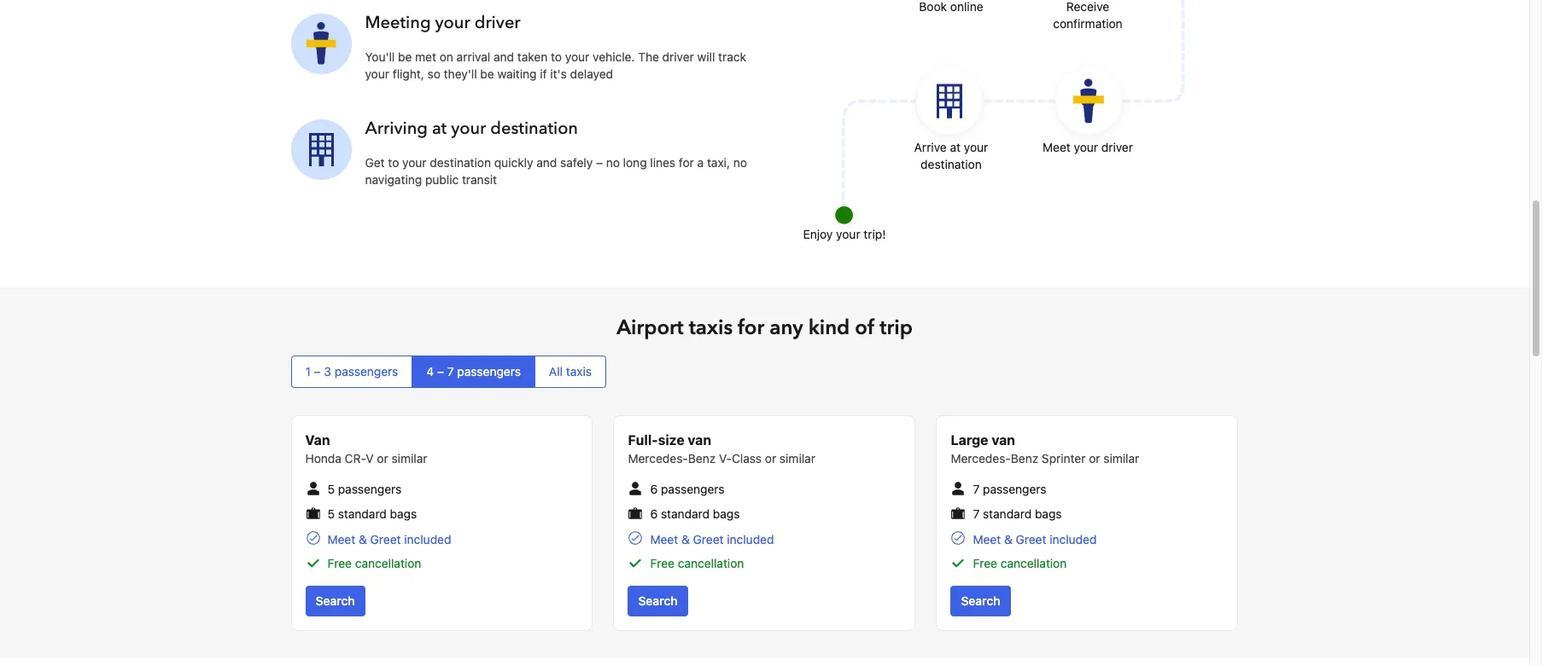 Task type: locate. For each thing, give the bounding box(es) containing it.
1 horizontal spatial benz
[[1011, 452, 1038, 466]]

1 vertical spatial driver
[[662, 50, 694, 64]]

2 vertical spatial 7
[[973, 508, 980, 522]]

2 6 from the top
[[650, 508, 658, 522]]

0 horizontal spatial no
[[606, 155, 620, 170]]

no right taxi,
[[733, 155, 747, 170]]

0 vertical spatial to
[[551, 50, 562, 64]]

– right 1
[[314, 365, 321, 379]]

1 mercedes- from the left
[[628, 452, 688, 466]]

7 up 7 standard bags
[[973, 483, 980, 497]]

mercedes- down size
[[628, 452, 688, 466]]

1 standard from the left
[[338, 508, 387, 522]]

– inside get to your destination quickly and safely – no long lines for a taxi, no navigating public transit
[[596, 155, 603, 170]]

for
[[679, 155, 694, 170], [738, 314, 764, 342]]

5 passengers
[[327, 483, 402, 497]]

greet down 5 standard bags
[[370, 533, 401, 547]]

full-size van mercedes-benz v-class or similar
[[628, 433, 815, 466]]

2 & from the left
[[681, 533, 690, 547]]

booking airport taxi image for arriving at your destination
[[291, 119, 351, 180]]

3 standard from the left
[[983, 508, 1032, 522]]

at inside arrive at your destination
[[950, 140, 961, 155]]

meet & greet included for cr-
[[327, 533, 451, 547]]

3 search from the left
[[961, 594, 1000, 609]]

greet for mercedes-
[[1016, 533, 1046, 547]]

taxis inside the sort results by element
[[566, 365, 592, 379]]

meet & greet included
[[327, 533, 451, 547], [650, 533, 774, 547], [973, 533, 1097, 547]]

5 down honda
[[327, 483, 335, 497]]

0 vertical spatial and
[[494, 50, 514, 64]]

1
[[305, 365, 311, 379]]

and up waiting
[[494, 50, 514, 64]]

to inside "you'll be met on arrival and taken to your vehicle. the driver will track your flight, so they'll be waiting if it's delayed"
[[551, 50, 562, 64]]

0 horizontal spatial to
[[388, 155, 399, 170]]

3 included from the left
[[1050, 533, 1097, 547]]

public
[[425, 173, 459, 187]]

search button for cr-
[[305, 586, 365, 617]]

2 horizontal spatial free
[[973, 556, 997, 571]]

honda
[[305, 452, 341, 466]]

arrive
[[914, 140, 947, 155]]

standard down 6 passengers
[[661, 508, 710, 522]]

van honda cr-v or similar
[[305, 433, 427, 466]]

will
[[697, 50, 715, 64]]

1 vertical spatial 6
[[650, 508, 658, 522]]

4
[[426, 365, 434, 379]]

2 horizontal spatial meet & greet included
[[973, 533, 1097, 547]]

included for van
[[727, 533, 774, 547]]

1 horizontal spatial no
[[733, 155, 747, 170]]

1 free from the left
[[327, 556, 352, 571]]

0 vertical spatial driver
[[474, 11, 520, 34]]

1 5 from the top
[[327, 483, 335, 497]]

2 included from the left
[[727, 533, 774, 547]]

2 horizontal spatial or
[[1089, 452, 1100, 466]]

benz up 7 passengers
[[1011, 452, 1038, 466]]

2 horizontal spatial similar
[[1103, 452, 1139, 466]]

your
[[435, 11, 470, 34], [565, 50, 589, 64], [365, 67, 389, 81], [451, 117, 486, 140], [964, 140, 988, 155], [1074, 140, 1098, 155], [402, 155, 427, 170], [836, 227, 860, 242]]

no left long
[[606, 155, 620, 170]]

7 down 7 passengers
[[973, 508, 980, 522]]

0 horizontal spatial cancellation
[[355, 556, 421, 571]]

taxis for all
[[566, 365, 592, 379]]

similar inside van honda cr-v or similar
[[391, 452, 427, 466]]

search button for van
[[628, 586, 688, 617]]

0 horizontal spatial search button
[[305, 586, 365, 617]]

cancellation for mercedes-
[[1001, 556, 1067, 571]]

1 horizontal spatial be
[[480, 67, 494, 81]]

1 horizontal spatial –
[[437, 365, 444, 379]]

0 horizontal spatial bags
[[390, 508, 417, 522]]

be down arrival at the left top of the page
[[480, 67, 494, 81]]

2 standard from the left
[[661, 508, 710, 522]]

passengers up 7 standard bags
[[983, 483, 1046, 497]]

1 horizontal spatial free cancellation
[[650, 556, 744, 571]]

destination up quickly at left top
[[490, 117, 578, 140]]

5 standard bags
[[327, 508, 417, 522]]

benz
[[688, 452, 716, 466], [1011, 452, 1038, 466]]

2 horizontal spatial driver
[[1101, 140, 1133, 155]]

– right 4
[[437, 365, 444, 379]]

1 bags from the left
[[390, 508, 417, 522]]

& down 7 standard bags
[[1004, 533, 1012, 547]]

1 van from the left
[[688, 433, 711, 448]]

arriving at your destination
[[365, 117, 578, 140]]

booking airport taxi image
[[827, 0, 1186, 233], [291, 13, 351, 74], [291, 119, 351, 180]]

1 no from the left
[[606, 155, 620, 170]]

4 – 7 passengers
[[426, 365, 521, 379]]

3 meet & greet included from the left
[[973, 533, 1097, 547]]

2 search button from the left
[[628, 586, 688, 617]]

bags down 6 passengers
[[713, 508, 740, 522]]

0 horizontal spatial free
[[327, 556, 352, 571]]

destination up public
[[430, 155, 491, 170]]

1 benz from the left
[[688, 452, 716, 466]]

sprinter
[[1042, 452, 1086, 466]]

– right safely
[[596, 155, 603, 170]]

your inside arrive at your destination
[[964, 140, 988, 155]]

cancellation down 5 standard bags
[[355, 556, 421, 571]]

0 horizontal spatial taxis
[[566, 365, 592, 379]]

free down 5 standard bags
[[327, 556, 352, 571]]

1 horizontal spatial included
[[727, 533, 774, 547]]

free
[[327, 556, 352, 571], [650, 556, 675, 571], [973, 556, 997, 571]]

or right v
[[377, 452, 388, 466]]

search for cr-
[[315, 594, 355, 609]]

1 or from the left
[[377, 452, 388, 466]]

& for cr-
[[359, 533, 367, 547]]

3 search button from the left
[[951, 586, 1011, 617]]

trip!
[[864, 227, 886, 242]]

0 horizontal spatial or
[[377, 452, 388, 466]]

0 horizontal spatial free cancellation
[[327, 556, 421, 571]]

destination down arrive
[[921, 157, 982, 172]]

0 vertical spatial for
[[679, 155, 694, 170]]

0 vertical spatial 6
[[650, 483, 658, 497]]

1 vertical spatial and
[[536, 155, 557, 170]]

taxis right all
[[566, 365, 592, 379]]

meet & greet included down 5 standard bags
[[327, 533, 451, 547]]

passengers right 3 at bottom
[[335, 365, 398, 379]]

destination inside get to your destination quickly and safely – no long lines for a taxi, no navigating public transit
[[430, 155, 491, 170]]

passengers up 5 standard bags
[[338, 483, 402, 497]]

2 meet & greet included from the left
[[650, 533, 774, 547]]

search
[[315, 594, 355, 609], [638, 594, 678, 609], [961, 594, 1000, 609]]

bags down 7 passengers
[[1035, 508, 1062, 522]]

1 meet & greet included from the left
[[327, 533, 451, 547]]

for left a
[[679, 155, 694, 170]]

0 vertical spatial taxis
[[689, 314, 733, 342]]

bags for mercedes-
[[1035, 508, 1062, 522]]

they'll
[[444, 67, 477, 81]]

meet & greet included down 6 standard bags
[[650, 533, 774, 547]]

2 van from the left
[[992, 433, 1015, 448]]

arriving
[[365, 117, 428, 140]]

mercedes- inside large van mercedes-benz sprinter or similar
[[951, 452, 1011, 466]]

greet down 6 standard bags
[[693, 533, 724, 547]]

cancellation
[[355, 556, 421, 571], [678, 556, 744, 571], [1001, 556, 1067, 571]]

1 vertical spatial 5
[[327, 508, 335, 522]]

0 horizontal spatial driver
[[474, 11, 520, 34]]

or right sprinter
[[1089, 452, 1100, 466]]

for left "any"
[[738, 314, 764, 342]]

navigating
[[365, 173, 422, 187]]

1 horizontal spatial taxis
[[689, 314, 733, 342]]

7
[[447, 365, 454, 379], [973, 483, 980, 497], [973, 508, 980, 522]]

1 horizontal spatial van
[[992, 433, 1015, 448]]

7 right 4
[[447, 365, 454, 379]]

2 greet from the left
[[693, 533, 724, 547]]

receive confirmation
[[1053, 0, 1123, 31]]

– for 1 – 3 passengers
[[314, 365, 321, 379]]

0 horizontal spatial meet & greet included
[[327, 533, 451, 547]]

1 vertical spatial taxis
[[566, 365, 592, 379]]

& down 6 standard bags
[[681, 533, 690, 547]]

3 similar from the left
[[1103, 452, 1139, 466]]

1 horizontal spatial or
[[765, 452, 776, 466]]

van inside large van mercedes-benz sprinter or similar
[[992, 433, 1015, 448]]

0 vertical spatial 7
[[447, 365, 454, 379]]

1 vertical spatial for
[[738, 314, 764, 342]]

1 horizontal spatial greet
[[693, 533, 724, 547]]

long
[[623, 155, 647, 170]]

van right large
[[992, 433, 1015, 448]]

2 horizontal spatial free cancellation
[[973, 556, 1067, 571]]

at right arrive
[[950, 140, 961, 155]]

included
[[404, 533, 451, 547], [727, 533, 774, 547], [1050, 533, 1097, 547]]

at right arriving
[[432, 117, 447, 140]]

at
[[432, 117, 447, 140], [950, 140, 961, 155]]

similar right sprinter
[[1103, 452, 1139, 466]]

0 horizontal spatial be
[[398, 50, 412, 64]]

3 free from the left
[[973, 556, 997, 571]]

3 bags from the left
[[1035, 508, 1062, 522]]

6 for 6 standard bags
[[650, 508, 658, 522]]

1 horizontal spatial mercedes-
[[951, 452, 1011, 466]]

1 search button from the left
[[305, 586, 365, 617]]

similar right v
[[391, 452, 427, 466]]

cr-
[[345, 452, 366, 466]]

1 horizontal spatial to
[[551, 50, 562, 64]]

cancellation for van
[[678, 556, 744, 571]]

bags
[[390, 508, 417, 522], [713, 508, 740, 522], [1035, 508, 1062, 522]]

1 vertical spatial be
[[480, 67, 494, 81]]

mercedes- inside full-size van mercedes-benz v-class or similar
[[628, 452, 688, 466]]

cancellation down 6 standard bags
[[678, 556, 744, 571]]

passengers for full-size van
[[661, 483, 725, 497]]

0 horizontal spatial included
[[404, 533, 451, 547]]

1 horizontal spatial &
[[681, 533, 690, 547]]

large
[[951, 433, 988, 448]]

2 horizontal spatial &
[[1004, 533, 1012, 547]]

or
[[377, 452, 388, 466], [765, 452, 776, 466], [1089, 452, 1100, 466]]

0 horizontal spatial at
[[432, 117, 447, 140]]

1 vertical spatial to
[[388, 155, 399, 170]]

and left safely
[[536, 155, 557, 170]]

2 horizontal spatial search button
[[951, 586, 1011, 617]]

van
[[688, 433, 711, 448], [992, 433, 1015, 448]]

0 horizontal spatial search
[[315, 594, 355, 609]]

& down 5 standard bags
[[359, 533, 367, 547]]

van right size
[[688, 433, 711, 448]]

7 passengers
[[973, 483, 1046, 497]]

3 cancellation from the left
[[1001, 556, 1067, 571]]

no
[[606, 155, 620, 170], [733, 155, 747, 170]]

2 horizontal spatial standard
[[983, 508, 1032, 522]]

–
[[596, 155, 603, 170], [314, 365, 321, 379], [437, 365, 444, 379]]

1 horizontal spatial meet & greet included
[[650, 533, 774, 547]]

1 & from the left
[[359, 533, 367, 547]]

1 horizontal spatial and
[[536, 155, 557, 170]]

standard down 7 passengers
[[983, 508, 1032, 522]]

1 horizontal spatial search button
[[628, 586, 688, 617]]

3 & from the left
[[1004, 533, 1012, 547]]

1 horizontal spatial similar
[[779, 452, 815, 466]]

standard down 5 passengers
[[338, 508, 387, 522]]

on
[[440, 50, 453, 64]]

2 5 from the top
[[327, 508, 335, 522]]

bags down 5 passengers
[[390, 508, 417, 522]]

taxis
[[689, 314, 733, 342], [566, 365, 592, 379]]

0 horizontal spatial for
[[679, 155, 694, 170]]

included down 7 standard bags
[[1050, 533, 1097, 547]]

included down 6 standard bags
[[727, 533, 774, 547]]

standard for mercedes-
[[983, 508, 1032, 522]]

all
[[549, 365, 563, 379]]

to inside get to your destination quickly and safely – no long lines for a taxi, no navigating public transit
[[388, 155, 399, 170]]

passengers right 4
[[457, 365, 521, 379]]

included for mercedes-
[[1050, 533, 1097, 547]]

any
[[769, 314, 803, 342]]

cancellation down 7 standard bags
[[1001, 556, 1067, 571]]

greet
[[370, 533, 401, 547], [693, 533, 724, 547], [1016, 533, 1046, 547]]

3 or from the left
[[1089, 452, 1100, 466]]

size
[[658, 433, 684, 448]]

2 horizontal spatial included
[[1050, 533, 1097, 547]]

or right the class
[[765, 452, 776, 466]]

driver inside "you'll be met on arrival and taken to your vehicle. the driver will track your flight, so they'll be waiting if it's delayed"
[[662, 50, 694, 64]]

benz inside large van mercedes-benz sprinter or similar
[[1011, 452, 1038, 466]]

7 inside the sort results by element
[[447, 365, 454, 379]]

1 greet from the left
[[370, 533, 401, 547]]

bags for van
[[713, 508, 740, 522]]

1 horizontal spatial cancellation
[[678, 556, 744, 571]]

0 horizontal spatial mercedes-
[[628, 452, 688, 466]]

kind
[[808, 314, 850, 342]]

1 horizontal spatial search
[[638, 594, 678, 609]]

2 vertical spatial driver
[[1101, 140, 1133, 155]]

destination
[[490, 117, 578, 140], [430, 155, 491, 170], [921, 157, 982, 172]]

6 up 6 standard bags
[[650, 483, 658, 497]]

0 horizontal spatial similar
[[391, 452, 427, 466]]

and
[[494, 50, 514, 64], [536, 155, 557, 170]]

benz left v-
[[688, 452, 716, 466]]

0 horizontal spatial standard
[[338, 508, 387, 522]]

free down 6 standard bags
[[650, 556, 675, 571]]

2 horizontal spatial search
[[961, 594, 1000, 609]]

1 search from the left
[[315, 594, 355, 609]]

2 horizontal spatial cancellation
[[1001, 556, 1067, 571]]

vehicle.
[[593, 50, 635, 64]]

0 vertical spatial 5
[[327, 483, 335, 497]]

1 included from the left
[[404, 533, 451, 547]]

included for cr-
[[404, 533, 451, 547]]

similar right the class
[[779, 452, 815, 466]]

benz inside full-size van mercedes-benz v-class or similar
[[688, 452, 716, 466]]

airport taxis for any kind of trip
[[617, 314, 913, 342]]

passengers
[[335, 365, 398, 379], [457, 365, 521, 379], [338, 483, 402, 497], [661, 483, 725, 497], [983, 483, 1046, 497]]

2 or from the left
[[765, 452, 776, 466]]

5
[[327, 483, 335, 497], [327, 508, 335, 522]]

free cancellation
[[327, 556, 421, 571], [650, 556, 744, 571], [973, 556, 1067, 571]]

6 down 6 passengers
[[650, 508, 658, 522]]

similar
[[391, 452, 427, 466], [779, 452, 815, 466], [1103, 452, 1139, 466]]

van
[[305, 433, 330, 448]]

and inside get to your destination quickly and safely – no long lines for a taxi, no navigating public transit
[[536, 155, 557, 170]]

driver
[[474, 11, 520, 34], [662, 50, 694, 64], [1101, 140, 1133, 155]]

destination for get to your destination quickly and safely – no long lines for a taxi, no navigating public transit
[[430, 155, 491, 170]]

greet for cr-
[[370, 533, 401, 547]]

6
[[650, 483, 658, 497], [650, 508, 658, 522]]

3 free cancellation from the left
[[973, 556, 1067, 571]]

2 cancellation from the left
[[678, 556, 744, 571]]

1 cancellation from the left
[[355, 556, 421, 571]]

destination inside arrive at your destination
[[921, 157, 982, 172]]

taken
[[517, 50, 548, 64]]

meet & greet included down 7 standard bags
[[973, 533, 1097, 547]]

your inside get to your destination quickly and safely – no long lines for a taxi, no navigating public transit
[[402, 155, 427, 170]]

1 horizontal spatial for
[[738, 314, 764, 342]]

greet down 7 standard bags
[[1016, 533, 1046, 547]]

be
[[398, 50, 412, 64], [480, 67, 494, 81]]

2 horizontal spatial –
[[596, 155, 603, 170]]

1 vertical spatial 7
[[973, 483, 980, 497]]

2 no from the left
[[733, 155, 747, 170]]

so
[[427, 67, 440, 81]]

cancellation for cr-
[[355, 556, 421, 571]]

meet
[[1043, 140, 1070, 155], [327, 533, 355, 547], [650, 533, 678, 547], [973, 533, 1001, 547]]

free cancellation down 7 standard bags
[[973, 556, 1067, 571]]

1 horizontal spatial driver
[[662, 50, 694, 64]]

0 horizontal spatial and
[[494, 50, 514, 64]]

be up flight,
[[398, 50, 412, 64]]

2 benz from the left
[[1011, 452, 1038, 466]]

2 similar from the left
[[779, 452, 815, 466]]

2 free from the left
[[650, 556, 675, 571]]

mercedes- down large
[[951, 452, 1011, 466]]

meeting your driver
[[365, 11, 520, 34]]

to up it's
[[551, 50, 562, 64]]

2 free cancellation from the left
[[650, 556, 744, 571]]

1 similar from the left
[[391, 452, 427, 466]]

to
[[551, 50, 562, 64], [388, 155, 399, 170]]

and for meeting your driver
[[494, 50, 514, 64]]

included down 5 standard bags
[[404, 533, 451, 547]]

1 horizontal spatial standard
[[661, 508, 710, 522]]

3
[[324, 365, 331, 379]]

free cancellation down 6 standard bags
[[650, 556, 744, 571]]

free cancellation down 5 standard bags
[[327, 556, 421, 571]]

passengers up 6 standard bags
[[661, 483, 725, 497]]

3 greet from the left
[[1016, 533, 1046, 547]]

a
[[697, 155, 704, 170]]

1 free cancellation from the left
[[327, 556, 421, 571]]

1 horizontal spatial at
[[950, 140, 961, 155]]

0 horizontal spatial van
[[688, 433, 711, 448]]

2 bags from the left
[[713, 508, 740, 522]]

to up navigating
[[388, 155, 399, 170]]

0 horizontal spatial –
[[314, 365, 321, 379]]

2 horizontal spatial bags
[[1035, 508, 1062, 522]]

taxis right 'airport'
[[689, 314, 733, 342]]

0 horizontal spatial benz
[[688, 452, 716, 466]]

5 down 5 passengers
[[327, 508, 335, 522]]

and inside "you'll be met on arrival and taken to your vehicle. the driver will track your flight, so they'll be waiting if it's delayed"
[[494, 50, 514, 64]]

1 6 from the top
[[650, 483, 658, 497]]

0 horizontal spatial greet
[[370, 533, 401, 547]]

free down 7 standard bags
[[973, 556, 997, 571]]

1 horizontal spatial bags
[[713, 508, 740, 522]]

it's
[[550, 67, 567, 81]]

2 search from the left
[[638, 594, 678, 609]]

search button
[[305, 586, 365, 617], [628, 586, 688, 617], [951, 586, 1011, 617]]

mercedes-
[[628, 452, 688, 466], [951, 452, 1011, 466]]

&
[[359, 533, 367, 547], [681, 533, 690, 547], [1004, 533, 1012, 547]]

standard
[[338, 508, 387, 522], [661, 508, 710, 522], [983, 508, 1032, 522]]

transit
[[462, 173, 497, 187]]

1 horizontal spatial free
[[650, 556, 675, 571]]

2 mercedes- from the left
[[951, 452, 1011, 466]]

2 horizontal spatial greet
[[1016, 533, 1046, 547]]

0 horizontal spatial &
[[359, 533, 367, 547]]

destination for arrive at your destination
[[921, 157, 982, 172]]



Task type: vqa. For each thing, say whether or not it's contained in the screenshot.
2nd &
yes



Task type: describe. For each thing, give the bounding box(es) containing it.
7 for 7 standard bags
[[973, 508, 980, 522]]

you'll
[[365, 50, 395, 64]]

arrival
[[457, 50, 490, 64]]

arrive at your destination
[[914, 140, 988, 172]]

quickly
[[494, 155, 533, 170]]

passengers for van
[[338, 483, 402, 497]]

receive
[[1066, 0, 1109, 14]]

meet for mercedes-
[[973, 533, 1001, 547]]

taxi,
[[707, 155, 730, 170]]

free for cr-
[[327, 556, 352, 571]]

free cancellation for van
[[650, 556, 744, 571]]

for inside get to your destination quickly and safely – no long lines for a taxi, no navigating public transit
[[679, 155, 694, 170]]

6 standard bags
[[650, 508, 740, 522]]

similar inside full-size van mercedes-benz v-class or similar
[[779, 452, 815, 466]]

flight,
[[393, 67, 424, 81]]

v-
[[719, 452, 732, 466]]

meet for van
[[650, 533, 678, 547]]

get to your destination quickly and safely – no long lines for a taxi, no navigating public transit
[[365, 155, 747, 187]]

safely
[[560, 155, 593, 170]]

booking airport taxi image for meeting your driver
[[291, 13, 351, 74]]

7 for 7 passengers
[[973, 483, 980, 497]]

standard for van
[[661, 508, 710, 522]]

van inside full-size van mercedes-benz v-class or similar
[[688, 433, 711, 448]]

& for van
[[681, 533, 690, 547]]

waiting
[[497, 67, 537, 81]]

0 vertical spatial be
[[398, 50, 412, 64]]

at for arrive
[[950, 140, 961, 155]]

the
[[638, 50, 659, 64]]

meet & greet included for van
[[650, 533, 774, 547]]

meet for cr-
[[327, 533, 355, 547]]

enjoy your trip!
[[803, 227, 886, 242]]

full-
[[628, 433, 658, 448]]

v
[[366, 452, 374, 466]]

free for van
[[650, 556, 675, 571]]

5 for 5 passengers
[[327, 483, 335, 497]]

large van mercedes-benz sprinter or similar
[[951, 433, 1139, 466]]

destination for arriving at your destination
[[490, 117, 578, 140]]

greet for van
[[693, 533, 724, 547]]

at for arriving
[[432, 117, 447, 140]]

similar inside large van mercedes-benz sprinter or similar
[[1103, 452, 1139, 466]]

driver for meet your driver
[[1101, 140, 1133, 155]]

search for mercedes-
[[961, 594, 1000, 609]]

you'll be met on arrival and taken to your vehicle. the driver will track your flight, so they'll be waiting if it's delayed
[[365, 50, 746, 81]]

& for mercedes-
[[1004, 533, 1012, 547]]

airport
[[617, 314, 684, 342]]

get
[[365, 155, 385, 170]]

of
[[855, 314, 875, 342]]

class
[[732, 452, 762, 466]]

bags for cr-
[[390, 508, 417, 522]]

sort results by element
[[291, 356, 1238, 389]]

free for mercedes-
[[973, 556, 997, 571]]

lines
[[650, 155, 675, 170]]

delayed
[[570, 67, 613, 81]]

driver for meeting your driver
[[474, 11, 520, 34]]

all taxis
[[549, 365, 592, 379]]

meet your driver
[[1043, 140, 1133, 155]]

free cancellation for cr-
[[327, 556, 421, 571]]

standard for cr-
[[338, 508, 387, 522]]

1 – 3 passengers
[[305, 365, 398, 379]]

meeting
[[365, 11, 431, 34]]

7 standard bags
[[973, 508, 1062, 522]]

and for arriving at your destination
[[536, 155, 557, 170]]

6 for 6 passengers
[[650, 483, 658, 497]]

5 for 5 standard bags
[[327, 508, 335, 522]]

enjoy
[[803, 227, 833, 242]]

confirmation
[[1053, 16, 1123, 31]]

met
[[415, 50, 436, 64]]

trip
[[880, 314, 913, 342]]

search button for mercedes-
[[951, 586, 1011, 617]]

search for van
[[638, 594, 678, 609]]

or inside van honda cr-v or similar
[[377, 452, 388, 466]]

or inside full-size van mercedes-benz v-class or similar
[[765, 452, 776, 466]]

passengers for large van
[[983, 483, 1046, 497]]

if
[[540, 67, 547, 81]]

meet & greet included for mercedes-
[[973, 533, 1097, 547]]

track
[[718, 50, 746, 64]]

6 passengers
[[650, 483, 725, 497]]

– for 4 – 7 passengers
[[437, 365, 444, 379]]

or inside large van mercedes-benz sprinter or similar
[[1089, 452, 1100, 466]]

free cancellation for mercedes-
[[973, 556, 1067, 571]]

taxis for airport
[[689, 314, 733, 342]]



